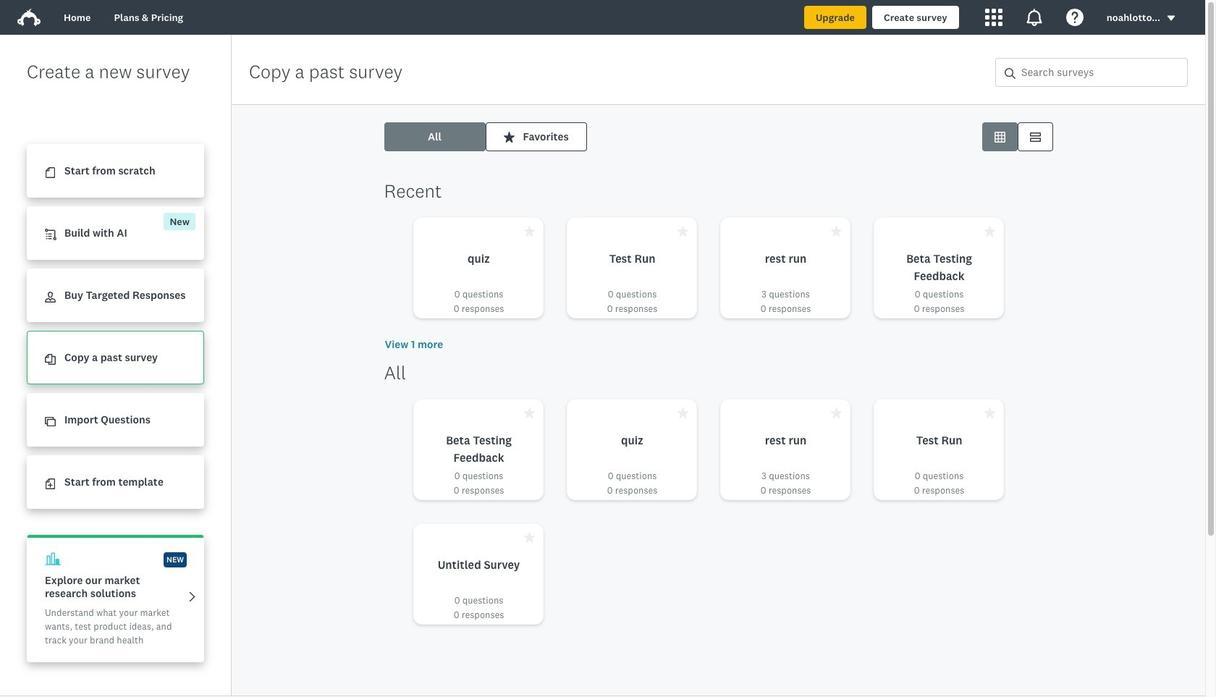 Task type: vqa. For each thing, say whether or not it's contained in the screenshot.
'Clone' icon
yes



Task type: locate. For each thing, give the bounding box(es) containing it.
dropdown arrow icon image
[[1166, 13, 1176, 23], [1167, 16, 1175, 21]]

brand logo image
[[17, 6, 41, 29], [17, 9, 41, 26]]

starfilled image
[[503, 131, 514, 142], [524, 226, 535, 237], [831, 226, 842, 237], [831, 408, 842, 418]]

starfilled image
[[677, 226, 688, 237], [984, 226, 995, 237], [524, 408, 535, 418], [677, 408, 688, 418], [984, 408, 995, 418], [524, 532, 535, 543]]

products icon image
[[985, 9, 1002, 26], [985, 9, 1002, 26]]

Search surveys field
[[1016, 59, 1187, 86]]



Task type: describe. For each thing, give the bounding box(es) containing it.
1 brand logo image from the top
[[17, 6, 41, 29]]

search image
[[1005, 68, 1016, 79]]

chevronright image
[[187, 591, 198, 602]]

document image
[[45, 167, 56, 178]]

2 brand logo image from the top
[[17, 9, 41, 26]]

help icon image
[[1066, 9, 1084, 26]]

documentclone image
[[45, 354, 56, 365]]

grid image
[[994, 131, 1005, 142]]

documentplus image
[[45, 479, 56, 490]]

textboxmultiple image
[[1030, 131, 1041, 142]]

clone image
[[45, 416, 56, 427]]

notification center icon image
[[1026, 9, 1043, 26]]

user image
[[45, 292, 56, 303]]



